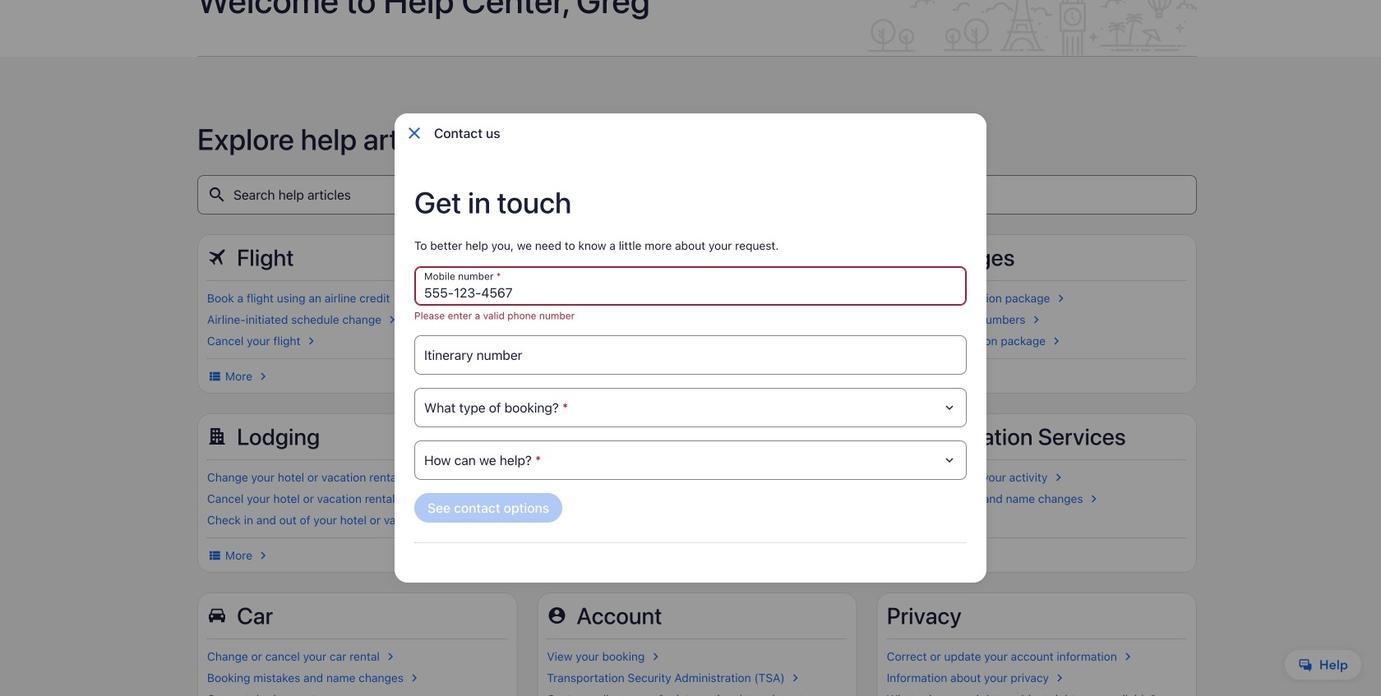 Task type: vqa. For each thing, say whether or not it's contained in the screenshot.
Hotel
no



Task type: locate. For each thing, give the bounding box(es) containing it.
medium image
[[1054, 291, 1069, 306], [709, 313, 724, 327], [1030, 313, 1044, 327], [304, 334, 319, 349], [1050, 334, 1064, 349], [207, 369, 222, 384], [256, 369, 271, 384], [547, 369, 562, 384], [596, 369, 611, 384], [449, 471, 464, 485], [1052, 471, 1066, 485], [444, 492, 459, 507], [1087, 492, 1102, 507], [465, 513, 480, 528], [207, 549, 222, 563], [383, 650, 398, 665], [649, 650, 663, 665], [1121, 650, 1136, 665], [1053, 671, 1068, 686], [795, 693, 810, 697]]

None text field
[[415, 267, 967, 306], [415, 336, 967, 375], [415, 267, 967, 306], [415, 336, 967, 375]]

medium image
[[394, 291, 408, 306], [755, 291, 770, 306], [385, 313, 400, 327], [708, 334, 723, 349], [887, 369, 902, 384], [936, 369, 951, 384], [751, 471, 766, 485], [975, 513, 990, 528], [256, 549, 271, 563], [407, 671, 422, 686], [789, 671, 803, 686], [332, 693, 347, 697], [1160, 693, 1175, 697]]



Task type: describe. For each thing, give the bounding box(es) containing it.
explore help articles region
[[197, 96, 1198, 697]]

close contact us image
[[405, 123, 424, 143]]

welcome banner image image
[[856, 0, 1198, 55]]



